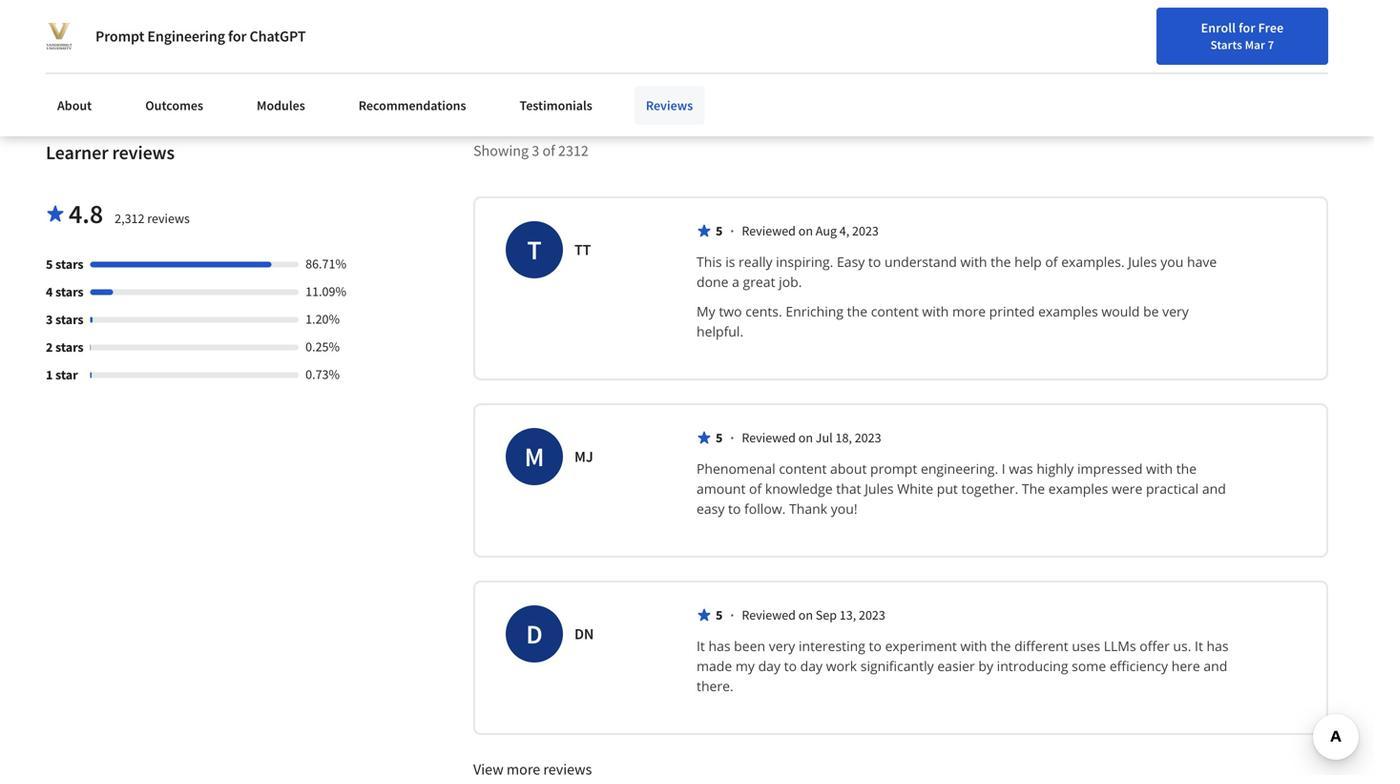 Task type: describe. For each thing, give the bounding box(es) containing it.
enroll
[[1201, 19, 1236, 36]]

5 for d
[[716, 607, 723, 624]]

about
[[57, 97, 92, 114]]

jul
[[816, 429, 833, 447]]

free for join for free
[[1338, 24, 1363, 42]]

enroll for free starts mar 7
[[1201, 19, 1284, 52]]

have
[[1187, 253, 1217, 271]]

5 for t
[[716, 222, 723, 239]]

for for enroll
[[1239, 19, 1256, 36]]

and inside the it has been very interesting to experiment with the different uses llms offer us. it has made my day to day work significantly easier by introducing some efficiency here and there.
[[1204, 657, 1228, 676]]

would
[[1102, 302, 1140, 321]]

in
[[1262, 22, 1273, 39]]

helpful.
[[697, 322, 744, 341]]

1 has from the left
[[709, 637, 731, 656]]

thank
[[789, 500, 827, 518]]

reviews
[[646, 97, 693, 114]]

jules inside this is really inspiring. easy to understand with the help of examples. jules you have done a great job.
[[1128, 253, 1157, 271]]

2 has from the left
[[1207, 637, 1229, 656]]

reviewed on sep 13, 2023
[[742, 607, 885, 624]]

there.
[[697, 677, 734, 696]]

together.
[[961, 480, 1019, 498]]

86.71%
[[306, 255, 346, 272]]

2 day from the left
[[800, 657, 823, 676]]

reviewed on jul 18, 2023
[[742, 429, 881, 447]]

0 horizontal spatial 3
[[46, 311, 53, 328]]

find
[[1101, 22, 1125, 39]]

put
[[937, 480, 958, 498]]

7
[[1268, 37, 1274, 52]]

cents.
[[746, 302, 782, 321]]

0.25%
[[306, 338, 340, 355]]

0 horizontal spatial of
[[542, 141, 555, 160]]

for for join
[[1318, 24, 1335, 42]]

engineering
[[147, 27, 225, 46]]

significantly
[[861, 657, 934, 676]]

1 star
[[46, 366, 78, 384]]

been
[[734, 637, 765, 656]]

to right 'my'
[[784, 657, 797, 676]]

great
[[743, 273, 775, 291]]

content inside phenomenal content about prompt engineering. i was highly impressed with the amount of knowledge that jules white put together. the examples were practical and easy to follow. thank you!
[[779, 460, 827, 478]]

chatgpt
[[250, 27, 306, 46]]

mar
[[1245, 37, 1265, 52]]

the
[[1022, 480, 1045, 498]]

be
[[1143, 302, 1159, 321]]

some
[[1072, 657, 1106, 676]]

different
[[1015, 637, 1069, 656]]

find your new career
[[1101, 22, 1220, 39]]

aug
[[816, 222, 837, 239]]

dn
[[575, 625, 594, 644]]

4.8
[[69, 197, 103, 230]]

to up significantly
[[869, 637, 882, 656]]

examples.
[[1061, 253, 1125, 271]]

by
[[979, 657, 993, 676]]

printed
[[989, 302, 1035, 321]]

here
[[1172, 657, 1200, 676]]

outcomes
[[145, 97, 203, 114]]

llms
[[1104, 637, 1136, 656]]

4 stars
[[46, 283, 84, 300]]

find your new career link
[[1091, 19, 1230, 43]]

recommendations link
[[347, 86, 478, 125]]

to inside phenomenal content about prompt engineering. i was highly impressed with the amount of knowledge that jules white put together. the examples were practical and easy to follow. thank you!
[[728, 500, 741, 518]]

were
[[1112, 480, 1143, 498]]

very inside the it has been very interesting to experiment with the different uses llms offer us. it has made my day to day work significantly easier by introducing some efficiency here and there.
[[769, 637, 795, 656]]

reviewed on aug 4, 2023
[[742, 222, 879, 239]]

my
[[697, 302, 715, 321]]

of inside this is really inspiring. easy to understand with the help of examples. jules you have done a great job.
[[1045, 253, 1058, 271]]

that
[[836, 480, 861, 498]]

very inside my two cents. enriching the content with more printed examples would be very helpful.
[[1163, 302, 1189, 321]]

star
[[55, 366, 78, 384]]

modules link
[[245, 86, 317, 125]]

of inside phenomenal content about prompt engineering. i was highly impressed with the amount of knowledge that jules white put together. the examples were practical and easy to follow. thank you!
[[749, 480, 762, 498]]

phenomenal content about prompt engineering. i was highly impressed with the amount of knowledge that jules white put together. the examples were practical and easy to follow. thank you!
[[697, 460, 1230, 518]]

the inside my two cents. enriching the content with more printed examples would be very helpful.
[[847, 302, 868, 321]]

offer
[[1140, 637, 1170, 656]]

11.09%
[[306, 283, 346, 300]]

done
[[697, 273, 729, 291]]

join for free
[[1290, 24, 1363, 42]]

about link
[[46, 86, 103, 125]]

free for enroll for free starts mar 7
[[1258, 19, 1284, 36]]

5 up 4
[[46, 256, 53, 273]]

highly
[[1037, 460, 1074, 478]]

experiment
[[885, 637, 957, 656]]

2
[[46, 339, 53, 356]]

recommendations
[[359, 97, 466, 114]]

is
[[725, 253, 735, 271]]

stars for 5 stars
[[55, 256, 84, 273]]

easy
[[697, 500, 725, 518]]

to inside this is really inspiring. easy to understand with the help of examples. jules you have done a great job.
[[868, 253, 881, 271]]

reviews for learner reviews
[[112, 141, 175, 165]]

the inside this is really inspiring. easy to understand with the help of examples. jules you have done a great job.
[[991, 253, 1011, 271]]

this is really inspiring. easy to understand with the help of examples. jules you have done a great job.
[[697, 253, 1220, 291]]

1 it from the left
[[697, 637, 705, 656]]

two
[[719, 302, 742, 321]]

4,
[[840, 222, 850, 239]]

modules
[[257, 97, 305, 114]]

understand
[[885, 253, 957, 271]]

and inside phenomenal content about prompt engineering. i was highly impressed with the amount of knowledge that jules white put together. the examples were practical and easy to follow. thank you!
[[1202, 480, 1226, 498]]

m
[[525, 440, 544, 474]]

outcomes link
[[134, 86, 215, 125]]

with inside my two cents. enriching the content with more printed examples would be very helpful.
[[922, 302, 949, 321]]

prompt engineering for chatgpt
[[95, 27, 306, 46]]



Task type: vqa. For each thing, say whether or not it's contained in the screenshot.
the want
no



Task type: locate. For each thing, give the bounding box(es) containing it.
day
[[758, 657, 781, 676], [800, 657, 823, 676]]

coursera image
[[23, 16, 144, 46]]

help
[[1015, 253, 1042, 271]]

0 vertical spatial 2023
[[852, 222, 879, 239]]

content up knowledge
[[779, 460, 827, 478]]

0 horizontal spatial day
[[758, 657, 781, 676]]

1 horizontal spatial for
[[1239, 19, 1256, 36]]

amount
[[697, 480, 746, 498]]

for
[[1239, 19, 1256, 36], [1318, 24, 1335, 42], [228, 27, 247, 46]]

join for free link
[[1285, 15, 1369, 51]]

the up by
[[991, 637, 1011, 656]]

it right us.
[[1195, 637, 1203, 656]]

stars for 4 stars
[[55, 283, 84, 300]]

3 stars
[[46, 311, 84, 328]]

examples inside phenomenal content about prompt engineering. i was highly impressed with the amount of knowledge that jules white put together. the examples were practical and easy to follow. thank you!
[[1049, 480, 1108, 498]]

None search field
[[272, 12, 587, 50]]

2 horizontal spatial for
[[1318, 24, 1335, 42]]

log in link
[[1230, 19, 1283, 42]]

1 vertical spatial 3
[[46, 311, 53, 328]]

us.
[[1173, 637, 1191, 656]]

for up mar
[[1239, 19, 1256, 36]]

0 vertical spatial on
[[799, 222, 813, 239]]

5 up phenomenal
[[716, 429, 723, 447]]

engineering.
[[921, 460, 998, 478]]

free up 7
[[1258, 19, 1284, 36]]

day right 'my'
[[758, 657, 781, 676]]

13,
[[840, 607, 856, 624]]

with up by
[[961, 637, 987, 656]]

of right help
[[1045, 253, 1058, 271]]

1 vertical spatial on
[[799, 429, 813, 447]]

1 vertical spatial content
[[779, 460, 827, 478]]

tt
[[575, 240, 591, 259]]

0.73%
[[306, 366, 340, 383]]

2 vertical spatial reviewed
[[742, 607, 796, 624]]

3 stars from the top
[[55, 311, 84, 328]]

stars right 4
[[55, 283, 84, 300]]

t
[[527, 233, 542, 267]]

reviewed up phenomenal
[[742, 429, 796, 447]]

jules down prompt
[[865, 480, 894, 498]]

work
[[826, 657, 857, 676]]

0 vertical spatial of
[[542, 141, 555, 160]]

stars
[[55, 256, 84, 273], [55, 283, 84, 300], [55, 311, 84, 328], [55, 339, 84, 356]]

efficiency
[[1110, 657, 1168, 676]]

1 vertical spatial and
[[1204, 657, 1228, 676]]

free right join
[[1338, 24, 1363, 42]]

0 vertical spatial reviews
[[112, 141, 175, 165]]

stars up 2 stars
[[55, 311, 84, 328]]

2 horizontal spatial of
[[1045, 253, 1058, 271]]

1 horizontal spatial day
[[800, 657, 823, 676]]

reviewed up really
[[742, 222, 796, 239]]

0 horizontal spatial it
[[697, 637, 705, 656]]

examples down the highly
[[1049, 480, 1108, 498]]

learner
[[46, 141, 108, 165]]

the inside phenomenal content about prompt engineering. i was highly impressed with the amount of knowledge that jules white put together. the examples were practical and easy to follow. thank you!
[[1176, 460, 1197, 478]]

with up practical
[[1146, 460, 1173, 478]]

my
[[736, 657, 755, 676]]

1 horizontal spatial jules
[[1128, 253, 1157, 271]]

with inside phenomenal content about prompt engineering. i was highly impressed with the amount of knowledge that jules white put together. the examples were practical and easy to follow. thank you!
[[1146, 460, 1173, 478]]

the
[[991, 253, 1011, 271], [847, 302, 868, 321], [1176, 460, 1197, 478], [991, 637, 1011, 656]]

2,312 reviews
[[115, 210, 190, 227]]

easy
[[837, 253, 865, 271]]

5
[[716, 222, 723, 239], [46, 256, 53, 273], [716, 429, 723, 447], [716, 607, 723, 624]]

very right been
[[769, 637, 795, 656]]

1 horizontal spatial content
[[871, 302, 919, 321]]

has up made
[[709, 637, 731, 656]]

with inside this is really inspiring. easy to understand with the help of examples. jules you have done a great job.
[[961, 253, 987, 271]]

2023 for t
[[852, 222, 879, 239]]

d
[[526, 618, 543, 651]]

job.
[[779, 273, 802, 291]]

1 vertical spatial reviewed
[[742, 429, 796, 447]]

more
[[952, 302, 986, 321]]

prompt
[[95, 27, 144, 46]]

of left 2312
[[542, 141, 555, 160]]

2 stars
[[46, 339, 84, 356]]

very right the be
[[1163, 302, 1189, 321]]

stars for 3 stars
[[55, 311, 84, 328]]

reviewed for m
[[742, 429, 796, 447]]

1 horizontal spatial it
[[1195, 637, 1203, 656]]

2 vertical spatial on
[[799, 607, 813, 624]]

1 stars from the top
[[55, 256, 84, 273]]

testimonials link
[[508, 86, 604, 125]]

2 vertical spatial 2023
[[859, 607, 885, 624]]

1 vertical spatial jules
[[865, 480, 894, 498]]

1 vertical spatial very
[[769, 637, 795, 656]]

stars right 2
[[55, 339, 84, 356]]

1 on from the top
[[799, 222, 813, 239]]

2023 right 18,
[[855, 429, 881, 447]]

join
[[1290, 24, 1315, 42]]

prompt
[[870, 460, 917, 478]]

for inside enroll for free starts mar 7
[[1239, 19, 1256, 36]]

on left the aug in the top right of the page
[[799, 222, 813, 239]]

1 horizontal spatial has
[[1207, 637, 1229, 656]]

1 vertical spatial reviews
[[147, 210, 190, 227]]

2 vertical spatial of
[[749, 480, 762, 498]]

1
[[46, 366, 53, 384]]

on for t
[[799, 222, 813, 239]]

showing 3 of 2312
[[473, 141, 589, 160]]

examples
[[1038, 302, 1098, 321], [1049, 480, 1108, 498]]

log
[[1239, 22, 1260, 39]]

starts
[[1211, 37, 1242, 52]]

0 horizontal spatial for
[[228, 27, 247, 46]]

examples left would
[[1038, 302, 1098, 321]]

2 stars from the top
[[55, 283, 84, 300]]

content inside my two cents. enriching the content with more printed examples would be very helpful.
[[871, 302, 919, 321]]

really
[[739, 253, 773, 271]]

my two cents. enriching the content with more printed examples would be very helpful.
[[697, 302, 1192, 341]]

3 up 2
[[46, 311, 53, 328]]

0 horizontal spatial has
[[709, 637, 731, 656]]

very
[[1163, 302, 1189, 321], [769, 637, 795, 656]]

3 reviewed from the top
[[742, 607, 796, 624]]

2,312
[[115, 210, 145, 227]]

3 on from the top
[[799, 607, 813, 624]]

reviewed for d
[[742, 607, 796, 624]]

2 reviewed from the top
[[742, 429, 796, 447]]

content down understand on the right top of the page
[[871, 302, 919, 321]]

the up practical
[[1176, 460, 1197, 478]]

reviewed up been
[[742, 607, 796, 624]]

1.20%
[[306, 311, 340, 328]]

and right practical
[[1202, 480, 1226, 498]]

stars for 2 stars
[[55, 339, 84, 356]]

2312
[[558, 141, 589, 160]]

has
[[709, 637, 731, 656], [1207, 637, 1229, 656]]

3
[[532, 141, 539, 160], [46, 311, 53, 328]]

sep
[[816, 607, 837, 624]]

it up made
[[697, 637, 705, 656]]

it has been very interesting to experiment with the different uses llms offer us. it has made my day to day work significantly easier by introducing some efficiency here and there.
[[697, 637, 1232, 696]]

1 horizontal spatial 3
[[532, 141, 539, 160]]

enriching
[[786, 302, 844, 321]]

made
[[697, 657, 732, 676]]

1 vertical spatial examples
[[1049, 480, 1108, 498]]

on for d
[[799, 607, 813, 624]]

1 horizontal spatial free
[[1338, 24, 1363, 42]]

2023 for d
[[859, 607, 885, 624]]

reviewed for t
[[742, 222, 796, 239]]

the right enriching
[[847, 302, 868, 321]]

vanderbilt university image
[[46, 23, 73, 50]]

of up follow. on the bottom
[[749, 480, 762, 498]]

practical
[[1146, 480, 1199, 498]]

2 on from the top
[[799, 429, 813, 447]]

jules left you
[[1128, 253, 1157, 271]]

you
[[1161, 253, 1184, 271]]

this
[[697, 253, 722, 271]]

follow.
[[744, 500, 786, 518]]

1 day from the left
[[758, 657, 781, 676]]

1 reviewed from the top
[[742, 222, 796, 239]]

2023 right 13,
[[859, 607, 885, 624]]

0 vertical spatial examples
[[1038, 302, 1098, 321]]

and right here
[[1204, 657, 1228, 676]]

for left chatgpt
[[228, 27, 247, 46]]

to right easy
[[868, 253, 881, 271]]

0 horizontal spatial content
[[779, 460, 827, 478]]

i
[[1002, 460, 1006, 478]]

1 horizontal spatial of
[[749, 480, 762, 498]]

5 for m
[[716, 429, 723, 447]]

18,
[[836, 429, 852, 447]]

0 vertical spatial content
[[871, 302, 919, 321]]

jules inside phenomenal content about prompt engineering. i was highly impressed with the amount of knowledge that jules white put together. the examples were practical and easy to follow. thank you!
[[865, 480, 894, 498]]

for right join
[[1318, 24, 1335, 42]]

5 up this
[[716, 222, 723, 239]]

and
[[1202, 480, 1226, 498], [1204, 657, 1228, 676]]

on for m
[[799, 429, 813, 447]]

1 horizontal spatial very
[[1163, 302, 1189, 321]]

day down interesting
[[800, 657, 823, 676]]

stars up 4 stars
[[55, 256, 84, 273]]

on left jul
[[799, 429, 813, 447]]

0 horizontal spatial very
[[769, 637, 795, 656]]

has right us.
[[1207, 637, 1229, 656]]

free inside enroll for free starts mar 7
[[1258, 19, 1284, 36]]

with inside the it has been very interesting to experiment with the different uses llms offer us. it has made my day to day work significantly easier by introducing some efficiency here and there.
[[961, 637, 987, 656]]

3 right showing
[[532, 141, 539, 160]]

0 horizontal spatial jules
[[865, 480, 894, 498]]

0 vertical spatial 3
[[532, 141, 539, 160]]

easier
[[937, 657, 975, 676]]

showing
[[473, 141, 529, 160]]

reviews for 2,312 reviews
[[147, 210, 190, 227]]

1 vertical spatial 2023
[[855, 429, 881, 447]]

on left sep
[[799, 607, 813, 624]]

introducing
[[997, 657, 1068, 676]]

you!
[[831, 500, 858, 518]]

with up more
[[961, 253, 987, 271]]

the inside the it has been very interesting to experiment with the different uses llms offer us. it has made my day to day work significantly easier by introducing some efficiency here and there.
[[991, 637, 1011, 656]]

of
[[542, 141, 555, 160], [1045, 253, 1058, 271], [749, 480, 762, 498]]

reviews
[[112, 141, 175, 165], [147, 210, 190, 227]]

0 horizontal spatial free
[[1258, 19, 1284, 36]]

0 vertical spatial very
[[1163, 302, 1189, 321]]

to right "easy"
[[728, 500, 741, 518]]

5 up made
[[716, 607, 723, 624]]

0 vertical spatial and
[[1202, 480, 1226, 498]]

free inside join for free link
[[1338, 24, 1363, 42]]

career
[[1183, 22, 1220, 39]]

knowledge
[[765, 480, 833, 498]]

the left help
[[991, 253, 1011, 271]]

new
[[1156, 22, 1181, 39]]

4 stars from the top
[[55, 339, 84, 356]]

with left more
[[922, 302, 949, 321]]

2 it from the left
[[1195, 637, 1203, 656]]

reviewed
[[742, 222, 796, 239], [742, 429, 796, 447], [742, 607, 796, 624]]

reviews down outcomes
[[112, 141, 175, 165]]

0 vertical spatial reviewed
[[742, 222, 796, 239]]

learner reviews
[[46, 141, 175, 165]]

0 vertical spatial jules
[[1128, 253, 1157, 271]]

jules
[[1128, 253, 1157, 271], [865, 480, 894, 498]]

2023 for m
[[855, 429, 881, 447]]

reviews right 2,312
[[147, 210, 190, 227]]

uses
[[1072, 637, 1100, 656]]

1 vertical spatial of
[[1045, 253, 1058, 271]]

about
[[830, 460, 867, 478]]

examples inside my two cents. enriching the content with more printed examples would be very helpful.
[[1038, 302, 1098, 321]]

2023 right 4,
[[852, 222, 879, 239]]

interesting
[[799, 637, 865, 656]]



